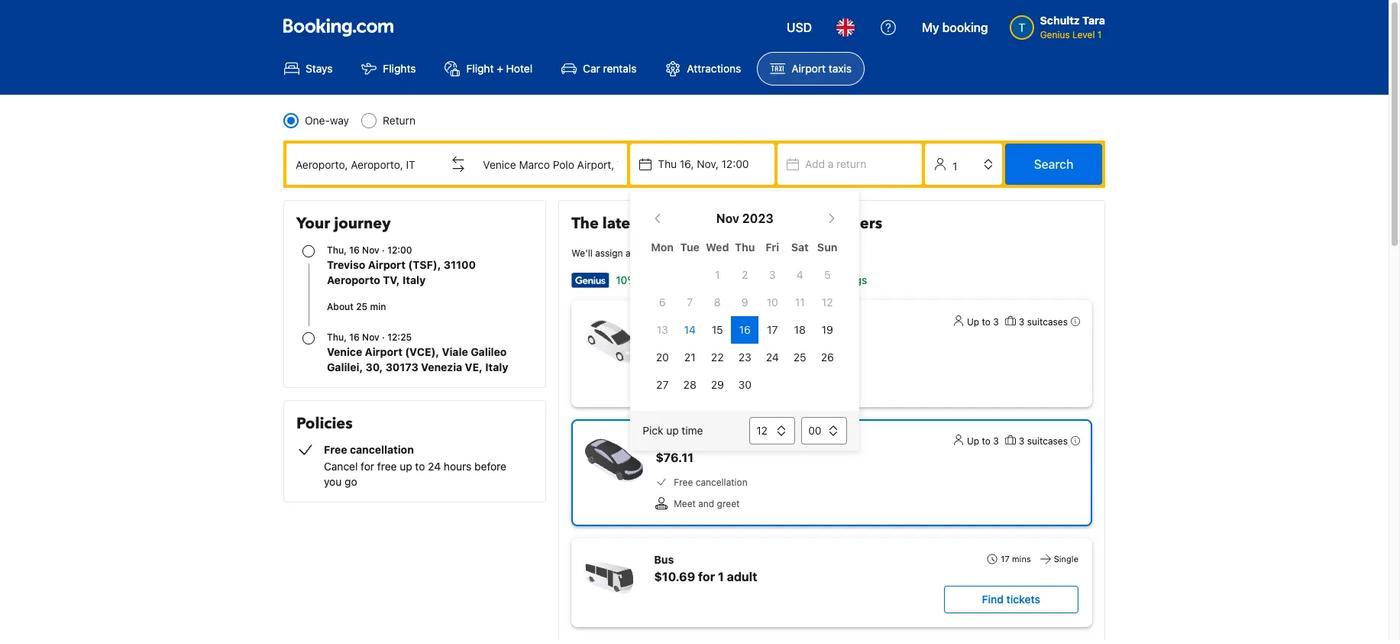 Task type: vqa. For each thing, say whether or not it's contained in the screenshot.
the topmost CIRCLE EMPTY icon
yes



Task type: describe. For each thing, give the bounding box(es) containing it.
suitcases for standard $76.11
[[1027, 316, 1068, 328]]

16 for galileo
[[349, 332, 360, 343]]

3 suitcases for standard $76.11
[[1019, 316, 1068, 328]]

free
[[377, 460, 397, 473]]

tara
[[1083, 14, 1105, 27]]

meet for standard $76.11
[[674, 379, 696, 390]]

30173
[[386, 361, 418, 374]]

find tickets link
[[944, 586, 1079, 613]]

0 horizontal spatial journey
[[334, 213, 391, 234]]

circle empty image
[[303, 332, 315, 345]]

flights link
[[349, 52, 429, 86]]

automatically
[[657, 273, 722, 286]]

ve,
[[465, 361, 483, 374]]

(vce),
[[405, 345, 439, 358]]

usd button
[[778, 9, 821, 46]]

schultz tara genius level 1
[[1040, 14, 1105, 40]]

one-
[[305, 114, 330, 127]]

19
[[822, 323, 833, 336]]

step
[[777, 248, 796, 259]]

add a return button
[[778, 144, 922, 185]]

airport for 31100
[[368, 258, 406, 271]]

+
[[497, 62, 503, 75]]

Drop-off location text field
[[474, 146, 627, 183]]

galileo
[[471, 345, 507, 358]]

add
[[805, 157, 825, 170]]

search
[[1034, 157, 1074, 171]]

car rentals link
[[549, 52, 650, 86]]

1 horizontal spatial thu
[[735, 241, 755, 254]]

attractions
[[687, 62, 741, 75]]

policies
[[296, 413, 353, 434]]

30,
[[366, 361, 383, 374]]

applied
[[725, 273, 761, 286]]

12:25 timer
[[387, 332, 412, 343]]

6
[[659, 296, 666, 309]]

airport taxis link
[[757, 52, 865, 86]]

11
[[795, 296, 805, 309]]

airport for viale
[[365, 345, 402, 358]]

1 inside bus $10.69 for 1 adult
[[718, 570, 724, 584]]

a inside add a return button
[[828, 157, 834, 170]]

your
[[296, 213, 330, 234]]

up to 3 for standard $76.11
[[967, 316, 999, 328]]

thu, for treviso
[[327, 244, 347, 256]]

my booking
[[922, 21, 988, 34]]

15
[[712, 323, 723, 336]]

way
[[330, 114, 349, 127]]

17 for 17 mins
[[1001, 554, 1010, 564]]

nov,
[[697, 157, 719, 170]]

fri
[[766, 241, 779, 254]]

5
[[824, 268, 831, 281]]

find tickets
[[982, 593, 1040, 606]]

galilei,
[[327, 361, 363, 374]]

1 horizontal spatial 25
[[794, 351, 806, 364]]

flight
[[466, 62, 494, 75]]

car rentals
[[583, 62, 637, 75]]

up to 3 for executive $76.11
[[967, 435, 999, 447]]

thu, 16 nov · 12:00 treviso airport (tsf), 31100 aeroporto tv, italy
[[327, 244, 476, 286]]

Pick-up location text field
[[286, 146, 440, 183]]

flight + hotel
[[466, 62, 533, 75]]

your journey
[[296, 213, 391, 234]]

12:25
[[387, 332, 412, 343]]

$10.69
[[654, 570, 695, 584]]

cancellation inside free cancellation cancel for free up to 24 hours before you go
[[350, 443, 414, 456]]

mon tue wed thu
[[651, 241, 755, 254]]

bus $10.69 for 1 adult
[[654, 553, 757, 584]]

attractions link
[[653, 52, 754, 86]]

24 inside free cancellation cancel for free up to 24 hours before you go
[[428, 460, 441, 473]]

off
[[640, 273, 654, 286]]

13
[[657, 323, 668, 336]]

viale
[[442, 345, 468, 358]]

you
[[324, 475, 342, 488]]

1 vertical spatial a
[[626, 248, 631, 259]]

pick up time
[[643, 424, 703, 437]]

thu, for venice
[[327, 332, 347, 343]]

return
[[383, 114, 416, 127]]

free for executive $76.11
[[674, 477, 693, 488]]

the latest prices from our trusted partners
[[572, 213, 882, 234]]

thu 16, nov, 12:00 button
[[630, 144, 775, 185]]

aeroporto
[[327, 273, 380, 286]]

circle empty image
[[303, 245, 315, 257]]

31100
[[444, 258, 476, 271]]

to inside free cancellation cancel for free up to 24 hours before you go
[[415, 460, 425, 473]]

rentals
[[603, 62, 637, 75]]

1 vertical spatial journey
[[656, 248, 688, 259]]

treviso
[[327, 258, 365, 271]]

pick
[[643, 424, 663, 437]]

time
[[682, 424, 703, 437]]

suitcases for executive $76.11
[[1027, 435, 1068, 447]]

local
[[633, 248, 653, 259]]

17 mins
[[1001, 554, 1031, 564]]

wed
[[706, 241, 729, 254]]

for inside free cancellation cancel for free up to 24 hours before you go
[[361, 460, 374, 473]]

26
[[821, 351, 834, 364]]

cancellation for standard $76.11
[[696, 358, 748, 369]]

1 vertical spatial 1
[[715, 268, 720, 281]]

italy inside thu, 16 nov · 12:25 venice airport (vce), viale galileo galilei, 30, 30173 venezia ve, italy
[[485, 361, 508, 374]]

single
[[1054, 554, 1079, 564]]

and for standard $76.11
[[698, 379, 714, 390]]

Drop-off location field
[[474, 146, 627, 183]]

min
[[370, 301, 386, 312]]

1 inside schultz tara genius level 1
[[1098, 29, 1102, 40]]

schultz
[[1040, 14, 1080, 27]]

thu inside button
[[658, 157, 677, 170]]

2
[[742, 268, 748, 281]]

· for venice
[[382, 332, 385, 343]]

hours
[[444, 460, 472, 473]]

free cancellation for standard $76.11
[[674, 358, 748, 369]]

venice
[[327, 345, 362, 358]]

10
[[767, 296, 778, 309]]

return
[[837, 157, 866, 170]]

16 right the 15
[[739, 323, 751, 336]]



Task type: locate. For each thing, give the bounding box(es) containing it.
the
[[739, 248, 753, 259]]

16 for aeroporto
[[349, 244, 360, 256]]

for left free
[[361, 460, 374, 473]]

in
[[729, 248, 737, 259]]

20
[[656, 351, 669, 364]]

free inside free cancellation cancel for free up to 24 hours before you go
[[324, 443, 347, 456]]

0 horizontal spatial for
[[361, 460, 374, 473]]

italy
[[403, 273, 426, 286], [485, 361, 508, 374]]

1 vertical spatial up
[[967, 435, 979, 447]]

nov inside thu, 16 nov · 12:00 treviso airport (tsf), 31100 aeroporto tv, italy
[[362, 244, 380, 256]]

0 vertical spatial italy
[[403, 273, 426, 286]]

0 vertical spatial 24
[[766, 351, 779, 364]]

booking.com image
[[283, 18, 393, 37]]

1 vertical spatial suitcases
[[1027, 435, 1068, 447]]

partners
[[820, 213, 882, 234]]

0 vertical spatial ·
[[382, 244, 385, 256]]

0 vertical spatial journey
[[334, 213, 391, 234]]

and right 28
[[698, 379, 714, 390]]

0 vertical spatial free
[[674, 358, 693, 369]]

0 vertical spatial thu,
[[327, 244, 347, 256]]

meet and greet
[[674, 379, 740, 390], [674, 498, 740, 510]]

2 vertical spatial free
[[674, 477, 693, 488]]

0 vertical spatial 1
[[1098, 29, 1102, 40]]

cancel
[[324, 460, 358, 473]]

1 vertical spatial meet
[[674, 498, 696, 510]]

italy inside thu, 16 nov · 12:00 treviso airport (tsf), 31100 aeroporto tv, italy
[[403, 273, 426, 286]]

for right the $10.69
[[698, 570, 715, 584]]

16 up venice
[[349, 332, 360, 343]]

1 vertical spatial cancellation
[[350, 443, 414, 456]]

greet for standard $76.11
[[717, 379, 740, 390]]

· inside thu, 16 nov · 12:00 treviso airport (tsf), 31100 aeroporto tv, italy
[[382, 244, 385, 256]]

1 vertical spatial for
[[698, 570, 715, 584]]

journey right local
[[656, 248, 688, 259]]

(tsf),
[[408, 258, 441, 271]]

$76.11 for standard $76.11
[[656, 332, 694, 345]]

2 · from the top
[[382, 332, 385, 343]]

$76.11 inside executive $76.11
[[656, 451, 694, 464]]

1 vertical spatial free cancellation
[[674, 477, 748, 488]]

0 vertical spatial 3 suitcases
[[1019, 316, 1068, 328]]

2 greet from the top
[[717, 498, 740, 510]]

and down executive $76.11 on the bottom of the page
[[698, 498, 714, 510]]

meet and greet down 22
[[674, 379, 740, 390]]

bus
[[654, 553, 674, 566]]

0 horizontal spatial 24
[[428, 460, 441, 473]]

up for executive $76.11
[[967, 435, 979, 447]]

1 horizontal spatial journey
[[656, 248, 688, 259]]

· for treviso
[[382, 244, 385, 256]]

0 vertical spatial suitcases
[[1027, 316, 1068, 328]]

0 horizontal spatial italy
[[403, 273, 426, 286]]

standard $76.11
[[656, 315, 704, 345]]

greet for executive $76.11
[[717, 498, 740, 510]]

1 horizontal spatial 24
[[766, 351, 779, 364]]

nov inside thu, 16 nov · 12:25 venice airport (vce), viale galileo galilei, 30, 30173 venezia ve, italy
[[362, 332, 380, 343]]

16
[[349, 244, 360, 256], [739, 323, 751, 336], [349, 332, 360, 343]]

16 inside thu, 16 nov · 12:25 venice airport (vce), viale galileo galilei, 30, 30173 venezia ve, italy
[[349, 332, 360, 343]]

your account menu schultz tara genius level 1 element
[[1010, 7, 1111, 42]]

2 3 suitcases from the top
[[1019, 435, 1068, 447]]

cancellation for executive $76.11
[[696, 477, 748, 488]]

17 for 17
[[767, 323, 778, 336]]

italy down (tsf),
[[403, 273, 426, 286]]

1 vertical spatial 17
[[1001, 554, 1010, 564]]

greet
[[717, 379, 740, 390], [717, 498, 740, 510]]

1 vertical spatial thu
[[735, 241, 755, 254]]

greet down 22
[[717, 379, 740, 390]]

12:00 right nov,
[[722, 157, 749, 170]]

12
[[822, 296, 833, 309]]

free down executive $76.11 on the bottom of the page
[[674, 477, 693, 488]]

nov
[[716, 212, 739, 225], [362, 244, 380, 256], [362, 332, 380, 343]]

cancellation up 29
[[696, 358, 748, 369]]

1 free cancellation from the top
[[674, 358, 748, 369]]

mon
[[651, 241, 674, 254]]

nov for viale
[[362, 332, 380, 343]]

$76.11 down executive
[[656, 451, 694, 464]]

2 $76.11 from the top
[[656, 451, 694, 464]]

hotel
[[506, 62, 533, 75]]

0 vertical spatial for
[[361, 460, 374, 473]]

0 vertical spatial meet
[[674, 379, 696, 390]]

free cancellation down executive $76.11 on the bottom of the page
[[674, 477, 748, 488]]

21
[[684, 351, 696, 364]]

taxis
[[829, 62, 852, 75]]

about
[[327, 301, 354, 312]]

the
[[572, 213, 599, 234]]

1 down tara
[[1098, 29, 1102, 40]]

and for executive $76.11
[[698, 498, 714, 510]]

1 vertical spatial up
[[400, 460, 412, 473]]

1 vertical spatial 24
[[428, 460, 441, 473]]

journey
[[334, 213, 391, 234], [656, 248, 688, 259]]

journey up treviso
[[334, 213, 391, 234]]

0 vertical spatial meet and greet
[[674, 379, 740, 390]]

12:00 timer
[[387, 244, 412, 256]]

1 left adult
[[718, 570, 724, 584]]

· left 12:25
[[382, 332, 385, 343]]

1 vertical spatial italy
[[485, 361, 508, 374]]

1
[[1098, 29, 1102, 40], [715, 268, 720, 281], [718, 570, 724, 584]]

1 up to 3 from the top
[[967, 316, 999, 328]]

24 left hours
[[428, 460, 441, 473]]

meet down executive $76.11 on the bottom of the page
[[674, 498, 696, 510]]

prices
[[647, 213, 692, 234]]

2023
[[742, 212, 774, 225]]

1 vertical spatial 25
[[794, 351, 806, 364]]

0 vertical spatial greet
[[717, 379, 740, 390]]

level
[[1073, 29, 1095, 40]]

meet and greet for standard $76.11
[[674, 379, 740, 390]]

0 vertical spatial $76.11
[[656, 332, 694, 345]]

1 horizontal spatial 17
[[1001, 554, 1010, 564]]

flight + hotel link
[[432, 52, 546, 86]]

27
[[656, 378, 669, 391]]

nov left 12:25 'timer'
[[362, 332, 380, 343]]

greet up bus $10.69 for 1 adult
[[717, 498, 740, 510]]

1 vertical spatial 3 suitcases
[[1019, 435, 1068, 447]]

0 vertical spatial 25
[[356, 301, 368, 312]]

1 vertical spatial ·
[[382, 332, 385, 343]]

0 horizontal spatial up
[[400, 460, 412, 473]]

0 vertical spatial up
[[967, 316, 979, 328]]

up for standard $76.11
[[967, 316, 979, 328]]

sun
[[817, 241, 838, 254]]

0 horizontal spatial 17
[[767, 323, 778, 336]]

1 meet and greet from the top
[[674, 379, 740, 390]]

thu, up treviso
[[327, 244, 347, 256]]

0 vertical spatial and
[[698, 379, 714, 390]]

airport up 30,
[[365, 345, 402, 358]]

30
[[738, 378, 752, 391]]

1 horizontal spatial italy
[[485, 361, 508, 374]]

to
[[764, 273, 774, 286], [982, 316, 991, 328], [982, 435, 991, 447], [415, 460, 425, 473]]

thu 16, nov, 12:00
[[658, 157, 749, 170]]

0 vertical spatial thu
[[658, 157, 677, 170]]

1 vertical spatial airport
[[368, 258, 406, 271]]

1 meet from the top
[[674, 379, 696, 390]]

cancellation up free
[[350, 443, 414, 456]]

airport up tv,
[[368, 258, 406, 271]]

free cancellation for executive $76.11
[[674, 477, 748, 488]]

stays link
[[271, 52, 346, 86]]

free cancellation cancel for free up to 24 hours before you go
[[324, 443, 506, 488]]

2 up from the top
[[967, 435, 979, 447]]

our
[[735, 213, 760, 234]]

suitcases
[[1027, 316, 1068, 328], [1027, 435, 1068, 447]]

thu, inside thu, 16 nov · 12:00 treviso airport (tsf), 31100 aeroporto tv, italy
[[327, 244, 347, 256]]

2 thu, from the top
[[327, 332, 347, 343]]

up to 3
[[967, 316, 999, 328], [967, 435, 999, 447]]

$76.11 down standard
[[656, 332, 694, 345]]

adult
[[727, 570, 757, 584]]

2 free cancellation from the top
[[674, 477, 748, 488]]

nov left 2023
[[716, 212, 739, 225]]

nov up treviso
[[362, 244, 380, 256]]

up right the pick at bottom
[[666, 424, 679, 437]]

1 horizontal spatial 12:00
[[722, 157, 749, 170]]

2 vertical spatial nov
[[362, 332, 380, 343]]

16 up treviso
[[349, 244, 360, 256]]

airport taxis
[[792, 62, 852, 75]]

0 vertical spatial 12:00
[[722, 157, 749, 170]]

12:00 up (tsf),
[[387, 244, 412, 256]]

for inside bus $10.69 for 1 adult
[[698, 570, 715, 584]]

1 horizontal spatial up
[[666, 424, 679, 437]]

0 horizontal spatial a
[[626, 248, 631, 259]]

tue
[[680, 241, 700, 254]]

· left 12:00 timer
[[382, 244, 385, 256]]

1 horizontal spatial for
[[698, 570, 715, 584]]

1 $76.11 from the top
[[656, 332, 694, 345]]

28
[[683, 378, 697, 391]]

$76.11 inside standard $76.11
[[656, 332, 694, 345]]

1 vertical spatial and
[[698, 498, 714, 510]]

1 down provider in the top of the page
[[715, 268, 720, 281]]

14
[[684, 323, 696, 336]]

1 and from the top
[[698, 379, 714, 390]]

1 vertical spatial $76.11
[[656, 451, 694, 464]]

12:00 inside button
[[722, 157, 749, 170]]

bookings
[[822, 273, 867, 286]]

17 left mins
[[1001, 554, 1010, 564]]

25 left 26
[[794, 351, 806, 364]]

0 horizontal spatial 12:00
[[387, 244, 412, 256]]

1 vertical spatial thu,
[[327, 332, 347, 343]]

find
[[982, 593, 1004, 606]]

1 greet from the top
[[717, 379, 740, 390]]

tickets
[[1007, 593, 1040, 606]]

thu left "next"
[[735, 241, 755, 254]]

1 vertical spatial nov
[[362, 244, 380, 256]]

from
[[696, 213, 731, 234]]

nov for 31100
[[362, 244, 380, 256]]

a
[[828, 157, 834, 170], [626, 248, 631, 259]]

free for standard $76.11
[[674, 358, 693, 369]]

23
[[739, 351, 751, 364]]

car
[[583, 62, 600, 75]]

thu, inside thu, 16 nov · 12:25 venice airport (vce), viale galileo galilei, 30, 30173 venezia ve, italy
[[327, 332, 347, 343]]

next
[[756, 248, 774, 259]]

12:00 inside thu, 16 nov · 12:00 treviso airport (tsf), 31100 aeroporto tv, italy
[[387, 244, 412, 256]]

0 horizontal spatial thu
[[658, 157, 677, 170]]

1 vertical spatial greet
[[717, 498, 740, 510]]

Pick-up location field
[[286, 146, 440, 183]]

meet right '27'
[[674, 379, 696, 390]]

3 suitcases
[[1019, 316, 1068, 328], [1019, 435, 1068, 447]]

25 left the min
[[356, 301, 368, 312]]

a right add
[[828, 157, 834, 170]]

2 up to 3 from the top
[[967, 435, 999, 447]]

12:00
[[722, 157, 749, 170], [387, 244, 412, 256]]

selected
[[777, 273, 819, 286]]

0 horizontal spatial 25
[[356, 301, 368, 312]]

3 suitcases for executive $76.11
[[1019, 435, 1068, 447]]

2 vertical spatial airport
[[365, 345, 402, 358]]

one-way
[[305, 114, 349, 127]]

0 vertical spatial up
[[666, 424, 679, 437]]

2 vertical spatial cancellation
[[696, 477, 748, 488]]

italy down galileo
[[485, 361, 508, 374]]

meet and greet down executive $76.11 on the bottom of the page
[[674, 498, 740, 510]]

free right 20
[[674, 358, 693, 369]]

free cancellation
[[674, 358, 748, 369], [674, 477, 748, 488]]

·
[[382, 244, 385, 256], [382, 332, 385, 343]]

24
[[766, 351, 779, 364], [428, 460, 441, 473]]

2 and from the top
[[698, 498, 714, 510]]

meet and greet for executive $76.11
[[674, 498, 740, 510]]

1 3 suitcases from the top
[[1019, 316, 1068, 328]]

1 vertical spatial free
[[324, 443, 347, 456]]

airport inside thu, 16 nov · 12:25 venice airport (vce), viale galileo galilei, 30, 30173 venezia ve, italy
[[365, 345, 402, 358]]

16 inside thu, 16 nov · 12:00 treviso airport (tsf), 31100 aeroporto tv, italy
[[349, 244, 360, 256]]

1 suitcases from the top
[[1027, 316, 1068, 328]]

assign
[[595, 248, 623, 259]]

airport
[[792, 62, 826, 75], [368, 258, 406, 271], [365, 345, 402, 358]]

24 right 23
[[766, 351, 779, 364]]

thu left 16,
[[658, 157, 677, 170]]

we'll assign a local journey provider in the next step
[[572, 248, 796, 259]]

0 vertical spatial nov
[[716, 212, 739, 225]]

up right free
[[400, 460, 412, 473]]

0 vertical spatial up to 3
[[967, 316, 999, 328]]

4
[[797, 268, 803, 281]]

up inside free cancellation cancel for free up to 24 hours before you go
[[400, 460, 412, 473]]

2 meet and greet from the top
[[674, 498, 740, 510]]

airport left taxis
[[792, 62, 826, 75]]

2 vertical spatial 1
[[718, 570, 724, 584]]

1 · from the top
[[382, 244, 385, 256]]

venezia
[[421, 361, 462, 374]]

executive $76.11
[[656, 434, 707, 464]]

nov 2023
[[716, 212, 774, 225]]

0 vertical spatial 17
[[767, 323, 778, 336]]

my booking link
[[913, 9, 997, 46]]

1 up from the top
[[967, 316, 979, 328]]

thu, up venice
[[327, 332, 347, 343]]

a left local
[[626, 248, 631, 259]]

about 25 min
[[327, 301, 386, 312]]

airport inside thu, 16 nov · 12:00 treviso airport (tsf), 31100 aeroporto tv, italy
[[368, 258, 406, 271]]

0 vertical spatial a
[[828, 157, 834, 170]]

0 vertical spatial free cancellation
[[674, 358, 748, 369]]

sat
[[791, 241, 809, 254]]

1 thu, from the top
[[327, 244, 347, 256]]

0 vertical spatial cancellation
[[696, 358, 748, 369]]

$76.11 for executive $76.11
[[656, 451, 694, 464]]

· inside thu, 16 nov · 12:25 venice airport (vce), viale galileo galilei, 30, 30173 venezia ve, italy
[[382, 332, 385, 343]]

1 horizontal spatial a
[[828, 157, 834, 170]]

2 suitcases from the top
[[1027, 435, 1068, 447]]

meet for executive $76.11
[[674, 498, 696, 510]]

free up cancel
[[324, 443, 347, 456]]

standard
[[656, 315, 704, 328]]

search button
[[1005, 144, 1102, 185]]

1 vertical spatial 12:00
[[387, 244, 412, 256]]

2 meet from the top
[[674, 498, 696, 510]]

cancellation down executive $76.11 on the bottom of the page
[[696, 477, 748, 488]]

provider
[[691, 248, 726, 259]]

17 down 10
[[767, 323, 778, 336]]

1 vertical spatial up to 3
[[967, 435, 999, 447]]

0 vertical spatial airport
[[792, 62, 826, 75]]

trusted
[[763, 213, 817, 234]]

free cancellation up 29
[[674, 358, 748, 369]]

1 vertical spatial meet and greet
[[674, 498, 740, 510]]



